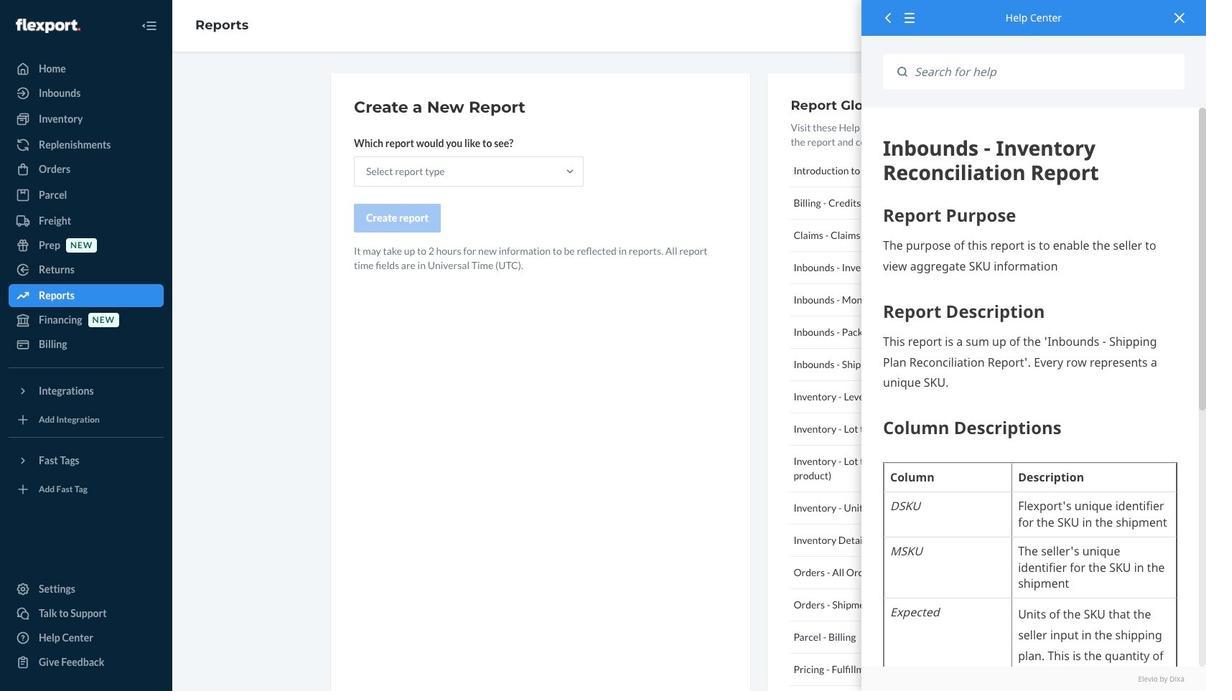 Task type: vqa. For each thing, say whether or not it's contained in the screenshot.
2023.
no



Task type: locate. For each thing, give the bounding box(es) containing it.
Search search field
[[908, 54, 1185, 90]]



Task type: describe. For each thing, give the bounding box(es) containing it.
flexport logo image
[[16, 18, 80, 33]]

close navigation image
[[141, 17, 158, 34]]



